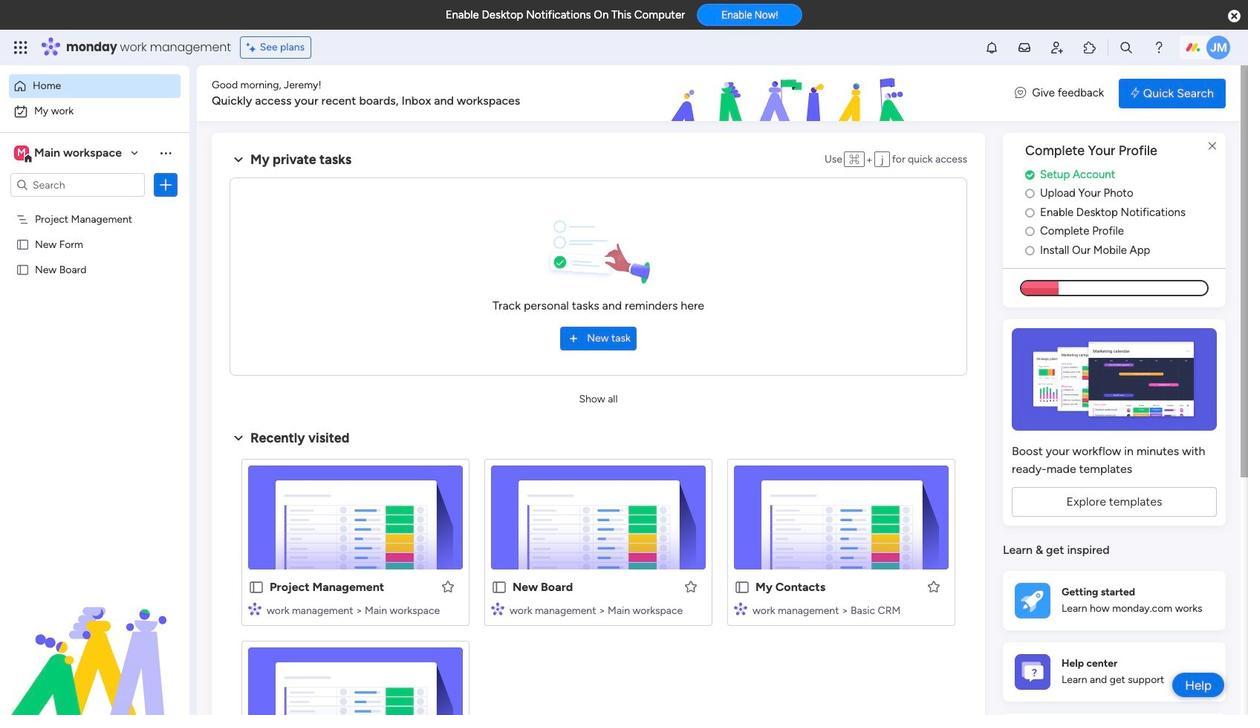 Task type: vqa. For each thing, say whether or not it's contained in the screenshot.
Public board image in the Quick search results list box
yes



Task type: locate. For each thing, give the bounding box(es) containing it.
search everything image
[[1119, 40, 1134, 55]]

options image
[[158, 178, 173, 192]]

list box
[[0, 203, 189, 483]]

3 circle o image from the top
[[1025, 245, 1035, 256]]

public board image for 2nd add to favorites image from the right
[[248, 579, 264, 595]]

check circle image
[[1025, 169, 1035, 180]]

public board image
[[16, 237, 30, 251], [248, 579, 264, 595], [491, 579, 507, 595], [734, 579, 750, 595]]

1 horizontal spatial add to favorites image
[[683, 579, 698, 594]]

select product image
[[13, 40, 28, 55]]

jeremy miller image
[[1207, 36, 1230, 59]]

1 vertical spatial circle o image
[[1025, 207, 1035, 218]]

0 vertical spatial lottie animation image
[[583, 65, 1000, 122]]

add to favorites image
[[441, 579, 455, 594], [683, 579, 698, 594]]

close my private tasks image
[[230, 151, 247, 169]]

2 vertical spatial circle o image
[[1025, 245, 1035, 256]]

1 vertical spatial option
[[9, 100, 181, 123]]

0 vertical spatial lottie animation element
[[583, 65, 1000, 122]]

0 vertical spatial circle o image
[[1025, 188, 1035, 199]]

lottie animation element
[[583, 65, 1000, 122], [0, 565, 189, 715]]

0 horizontal spatial lottie animation image
[[0, 565, 189, 715]]

option
[[9, 74, 181, 98], [9, 100, 181, 123], [0, 205, 189, 208]]

add to favorites image
[[926, 579, 941, 594]]

0 horizontal spatial add to favorites image
[[441, 579, 455, 594]]

1 horizontal spatial lottie animation image
[[583, 65, 1000, 122]]

Search in workspace field
[[31, 176, 124, 194]]

circle o image
[[1025, 188, 1035, 199], [1025, 207, 1035, 218], [1025, 245, 1035, 256]]

notifications image
[[984, 40, 999, 55]]

1 horizontal spatial lottie animation element
[[583, 65, 1000, 122]]

v2 user feedback image
[[1015, 85, 1026, 102]]

workspace selection element
[[14, 144, 124, 163]]

circle o image down circle o image
[[1025, 245, 1035, 256]]

circle o image down check circle image
[[1025, 188, 1035, 199]]

lottie animation image
[[583, 65, 1000, 122], [0, 565, 189, 715]]

0 horizontal spatial lottie animation element
[[0, 565, 189, 715]]

dapulse x slim image
[[1204, 137, 1221, 155]]

1 vertical spatial lottie animation element
[[0, 565, 189, 715]]

1 vertical spatial lottie animation image
[[0, 565, 189, 715]]

circle o image up circle o image
[[1025, 207, 1035, 218]]

public board image for second add to favorites image from the left
[[491, 579, 507, 595]]

monday marketplace image
[[1082, 40, 1097, 55]]

2 add to favorites image from the left
[[683, 579, 698, 594]]



Task type: describe. For each thing, give the bounding box(es) containing it.
dapulse close image
[[1228, 9, 1241, 24]]

v2 bolt switch image
[[1131, 85, 1140, 101]]

1 add to favorites image from the left
[[441, 579, 455, 594]]

workspace options image
[[158, 145, 173, 160]]

public board image for add to favorites icon
[[734, 579, 750, 595]]

see plans image
[[246, 39, 260, 56]]

lottie animation image for rightmost lottie animation element
[[583, 65, 1000, 122]]

lottie animation image for left lottie animation element
[[0, 565, 189, 715]]

update feed image
[[1017, 40, 1032, 55]]

0 vertical spatial option
[[9, 74, 181, 98]]

circle o image
[[1025, 226, 1035, 237]]

public board image
[[16, 262, 30, 276]]

workspace image
[[14, 145, 29, 161]]

getting started element
[[1003, 571, 1226, 631]]

1 circle o image from the top
[[1025, 188, 1035, 199]]

quick search results list box
[[230, 447, 967, 715]]

help center element
[[1003, 642, 1226, 702]]

templates image image
[[1016, 329, 1212, 431]]

2 vertical spatial option
[[0, 205, 189, 208]]

2 circle o image from the top
[[1025, 207, 1035, 218]]

close recently visited image
[[230, 429, 247, 447]]

help image
[[1152, 40, 1166, 55]]

invite members image
[[1050, 40, 1065, 55]]



